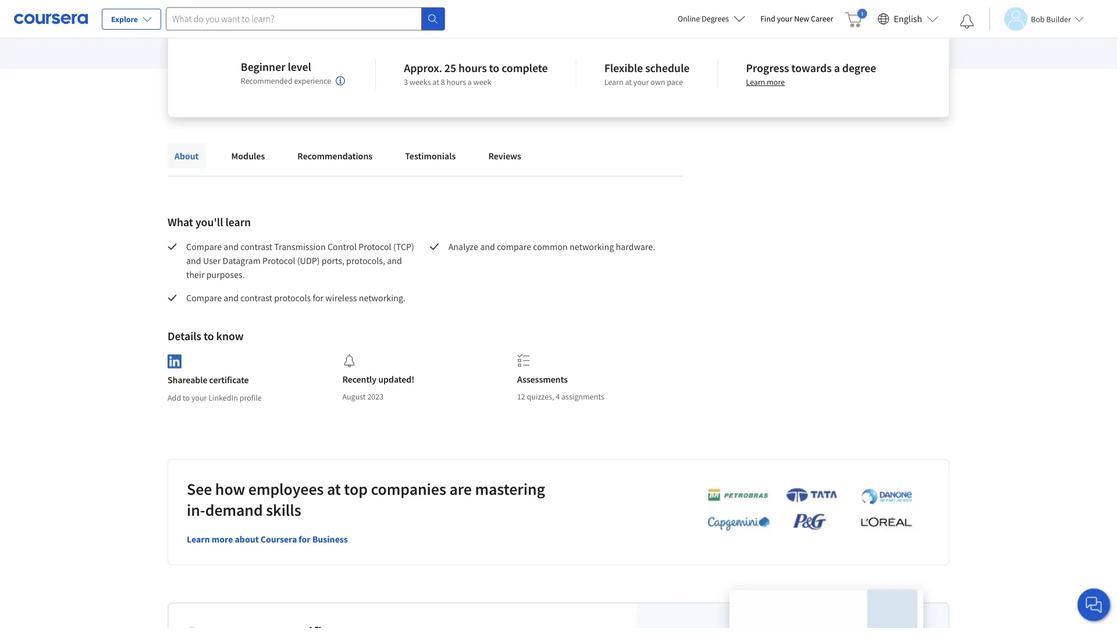 Task type: vqa. For each thing, say whether or not it's contained in the screenshot.
search box
yes



Task type: describe. For each thing, give the bounding box(es) containing it.
learn inside flexible schedule learn at your own pace
[[604, 77, 624, 87]]

chat with us image
[[1085, 596, 1103, 614]]

user
[[203, 255, 221, 267]]

about
[[235, 534, 259, 545]]

explore button
[[102, 9, 161, 30]]

learn more about coursera for business
[[187, 534, 348, 545]]

details to know
[[168, 329, 244, 344]]

know
[[216, 329, 244, 344]]

their
[[186, 269, 205, 280]]

coursera career certificate image
[[730, 590, 923, 628]]

already
[[192, 0, 221, 12]]

networking.
[[359, 292, 406, 304]]

own
[[651, 77, 665, 87]]

find your new career
[[761, 13, 833, 24]]

1 vertical spatial hours
[[447, 77, 466, 87]]

networking
[[570, 241, 614, 253]]

more inside progress towards a degree learn more
[[767, 77, 785, 87]]

contrast for protocols
[[240, 292, 272, 304]]

degree
[[842, 61, 876, 75]]

progress towards a degree learn more
[[746, 61, 876, 87]]

25
[[444, 61, 456, 75]]

quizzes,
[[527, 392, 554, 402]]

how
[[215, 479, 245, 499]]

find
[[761, 13, 776, 24]]

What do you want to learn? text field
[[166, 7, 422, 31]]

12 quizzes, 4 assignments
[[517, 392, 604, 402]]

and for analyze and compare common networking hardware.
[[480, 241, 495, 253]]

see
[[187, 479, 212, 499]]

control
[[328, 241, 357, 253]]

at for flexible schedule learn at your own pace
[[625, 77, 632, 87]]

updated!
[[378, 374, 414, 385]]

coursera
[[261, 534, 297, 545]]

recently
[[342, 374, 377, 385]]

to for know
[[204, 329, 214, 344]]

0 horizontal spatial learn
[[187, 534, 210, 545]]

and for compare and contrast transmission control protocol (tcp) and user datagram protocol (udp) ports, protocols, and their purposes.
[[224, 241, 239, 253]]

learn
[[225, 215, 251, 230]]

at for see how employees at top companies are mastering in-demand skills
[[327, 479, 341, 499]]

shopping cart: 1 item image
[[845, 9, 867, 27]]

august
[[342, 392, 366, 402]]

(udp)
[[297, 255, 320, 267]]

(tcp)
[[393, 241, 414, 253]]

8
[[441, 77, 445, 87]]

pace
[[667, 77, 683, 87]]

a inside the approx. 25 hours to complete 3 weeks at 8 hours a week
[[468, 77, 472, 87]]

ports,
[[322, 255, 344, 267]]

bob builder button
[[989, 7, 1084, 31]]

0 vertical spatial hours
[[459, 61, 487, 75]]

add
[[168, 393, 181, 403]]

2 vertical spatial your
[[191, 393, 207, 403]]

reviews link
[[481, 143, 528, 169]]

purposes.
[[206, 269, 245, 280]]

hardware.
[[616, 241, 655, 253]]

weeks
[[410, 77, 431, 87]]

wireless
[[325, 292, 357, 304]]

details
[[168, 329, 201, 344]]

what
[[168, 215, 193, 230]]

degrees
[[702, 13, 729, 24]]

beginner
[[241, 60, 285, 74]]

new
[[794, 13, 809, 24]]

bob
[[1031, 14, 1045, 24]]

approx.
[[404, 61, 442, 75]]

august 2023
[[342, 392, 384, 402]]

recommendations
[[298, 150, 373, 162]]

your inside flexible schedule learn at your own pace
[[634, 77, 649, 87]]

learn more link
[[746, 77, 785, 87]]

recommendations link
[[291, 143, 380, 169]]

2023
[[367, 392, 384, 402]]

complete
[[502, 61, 548, 75]]

to for your
[[183, 393, 190, 403]]

transmission
[[274, 241, 326, 253]]

top
[[344, 479, 368, 499]]

1 horizontal spatial protocol
[[359, 241, 391, 253]]

and for compare and contrast protocols for wireless networking.
[[224, 292, 239, 304]]

protocols
[[274, 292, 311, 304]]

about
[[175, 150, 199, 162]]

for for business
[[299, 534, 311, 545]]

and down (tcp)
[[387, 255, 402, 267]]

demand
[[205, 500, 263, 520]]

shareable certificate
[[168, 375, 249, 386]]

modules
[[231, 150, 265, 162]]

flexible schedule learn at your own pace
[[604, 61, 690, 87]]

1,794 already enrolled
[[168, 0, 255, 12]]

companies
[[371, 479, 446, 499]]

analyze
[[448, 241, 478, 253]]

and up their
[[186, 255, 201, 267]]

linkedin
[[208, 393, 238, 403]]



Task type: locate. For each thing, give the bounding box(es) containing it.
more left about
[[212, 534, 233, 545]]

your left the own
[[634, 77, 649, 87]]

at inside flexible schedule learn at your own pace
[[625, 77, 632, 87]]

analyze and compare common networking hardware.
[[448, 241, 655, 253]]

to right add
[[183, 393, 190, 403]]

protocol up protocols,
[[359, 241, 391, 253]]

0 horizontal spatial more
[[212, 534, 233, 545]]

coursera enterprise logos image
[[690, 488, 923, 538]]

1 vertical spatial contrast
[[240, 292, 272, 304]]

1 vertical spatial your
[[634, 77, 649, 87]]

recommended
[[241, 76, 292, 86]]

compare
[[497, 241, 531, 253]]

shareable
[[168, 375, 207, 386]]

business
[[312, 534, 348, 545]]

to up week
[[489, 61, 499, 75]]

1 horizontal spatial at
[[433, 77, 439, 87]]

common
[[533, 241, 568, 253]]

at left 8
[[433, 77, 439, 87]]

at down flexible
[[625, 77, 632, 87]]

1 vertical spatial for
[[299, 534, 311, 545]]

more down the progress
[[767, 77, 785, 87]]

0 vertical spatial more
[[767, 77, 785, 87]]

1 horizontal spatial your
[[634, 77, 649, 87]]

contrast inside "compare and contrast transmission control protocol (tcp) and user datagram protocol (udp) ports, protocols, and their purposes."
[[240, 241, 272, 253]]

compare for compare and contrast transmission control protocol (tcp) and user datagram protocol (udp) ports, protocols, and their purposes.
[[186, 241, 222, 253]]

1 horizontal spatial a
[[834, 61, 840, 75]]

a
[[834, 61, 840, 75], [468, 77, 472, 87]]

0 horizontal spatial protocol
[[263, 255, 295, 267]]

contrast
[[240, 241, 272, 253], [240, 292, 272, 304]]

and down "purposes."
[[224, 292, 239, 304]]

assessments
[[517, 374, 568, 385]]

4
[[556, 392, 560, 402]]

modules link
[[224, 143, 272, 169]]

learn down in-
[[187, 534, 210, 545]]

0 horizontal spatial to
[[183, 393, 190, 403]]

find your new career link
[[755, 12, 839, 26]]

compare up the user
[[186, 241, 222, 253]]

beginner level
[[241, 60, 311, 74]]

compare for compare and contrast protocols for wireless networking.
[[186, 292, 222, 304]]

hours right 8
[[447, 77, 466, 87]]

0 horizontal spatial a
[[468, 77, 472, 87]]

0 vertical spatial a
[[834, 61, 840, 75]]

2 horizontal spatial at
[[625, 77, 632, 87]]

english
[[894, 13, 922, 25]]

level
[[288, 60, 311, 74]]

1 horizontal spatial learn
[[604, 77, 624, 87]]

1 vertical spatial a
[[468, 77, 472, 87]]

and right analyze
[[480, 241, 495, 253]]

0 horizontal spatial your
[[191, 393, 207, 403]]

2 vertical spatial to
[[183, 393, 190, 403]]

about link
[[168, 143, 206, 169]]

information about difficulty level pre-requisites. image
[[336, 76, 345, 86]]

at left top
[[327, 479, 341, 499]]

bob builder
[[1031, 14, 1071, 24]]

for left wireless
[[313, 292, 324, 304]]

a left degree
[[834, 61, 840, 75]]

progress
[[746, 61, 789, 75]]

testimonials
[[405, 150, 456, 162]]

recommended experience
[[241, 76, 331, 86]]

week
[[473, 77, 491, 87]]

explore
[[111, 14, 138, 24]]

2 horizontal spatial learn
[[746, 77, 765, 87]]

1 vertical spatial to
[[204, 329, 214, 344]]

for for wireless
[[313, 292, 324, 304]]

learn inside progress towards a degree learn more
[[746, 77, 765, 87]]

what you'll learn
[[168, 215, 251, 230]]

you'll
[[195, 215, 223, 230]]

experience
[[294, 76, 331, 86]]

0 vertical spatial contrast
[[240, 241, 272, 253]]

compare down their
[[186, 292, 222, 304]]

a inside progress towards a degree learn more
[[834, 61, 840, 75]]

learn more about coursera for business link
[[187, 534, 348, 545]]

1 horizontal spatial for
[[313, 292, 324, 304]]

None search field
[[166, 7, 445, 31]]

protocols,
[[346, 255, 385, 267]]

testimonials link
[[398, 143, 463, 169]]

online degrees button
[[668, 6, 755, 31]]

builder
[[1046, 14, 1071, 24]]

flexible
[[604, 61, 643, 75]]

1 vertical spatial compare
[[186, 292, 222, 304]]

employees
[[248, 479, 324, 499]]

for left business
[[299, 534, 311, 545]]

0 vertical spatial your
[[777, 13, 793, 24]]

compare inside "compare and contrast transmission control protocol (tcp) and user datagram protocol (udp) ports, protocols, and their purposes."
[[186, 241, 222, 253]]

hours up week
[[459, 61, 487, 75]]

at inside the approx. 25 hours to complete 3 weeks at 8 hours a week
[[433, 77, 439, 87]]

are
[[449, 479, 472, 499]]

mastering
[[475, 479, 545, 499]]

schedule
[[645, 61, 690, 75]]

1 vertical spatial more
[[212, 534, 233, 545]]

2 contrast from the top
[[240, 292, 272, 304]]

0 horizontal spatial for
[[299, 534, 311, 545]]

contrast for transmission
[[240, 241, 272, 253]]

2 horizontal spatial your
[[777, 13, 793, 24]]

2 compare from the top
[[186, 292, 222, 304]]

towards
[[792, 61, 832, 75]]

certificate
[[209, 375, 249, 386]]

see how employees at top companies are mastering in-demand skills
[[187, 479, 545, 520]]

0 vertical spatial to
[[489, 61, 499, 75]]

your down shareable certificate
[[191, 393, 207, 403]]

datagram
[[223, 255, 261, 267]]

1 horizontal spatial to
[[204, 329, 214, 344]]

2 horizontal spatial to
[[489, 61, 499, 75]]

to inside the approx. 25 hours to complete 3 weeks at 8 hours a week
[[489, 61, 499, 75]]

and up datagram
[[224, 241, 239, 253]]

contrast left protocols
[[240, 292, 272, 304]]

compare and contrast protocols for wireless networking.
[[186, 292, 406, 304]]

for
[[313, 292, 324, 304], [299, 534, 311, 545]]

3
[[404, 77, 408, 87]]

recently updated!
[[342, 374, 414, 385]]

0 vertical spatial compare
[[186, 241, 222, 253]]

compare and contrast transmission control protocol (tcp) and user datagram protocol (udp) ports, protocols, and their purposes.
[[186, 241, 416, 280]]

12
[[517, 392, 525, 402]]

1 horizontal spatial more
[[767, 77, 785, 87]]

show notifications image
[[960, 15, 974, 29]]

add to your linkedin profile
[[168, 393, 262, 403]]

hours
[[459, 61, 487, 75], [447, 77, 466, 87]]

your right the find
[[777, 13, 793, 24]]

reviews
[[488, 150, 521, 162]]

at inside "see how employees at top companies are mastering in-demand skills"
[[327, 479, 341, 499]]

1 contrast from the top
[[240, 241, 272, 253]]

a left week
[[468, 77, 472, 87]]

your
[[777, 13, 793, 24], [634, 77, 649, 87], [191, 393, 207, 403]]

skills
[[266, 500, 301, 520]]

0 vertical spatial protocol
[[359, 241, 391, 253]]

english button
[[873, 0, 943, 38]]

1 compare from the top
[[186, 241, 222, 253]]

1,794
[[168, 0, 190, 12]]

profile
[[240, 393, 262, 403]]

learn down flexible
[[604, 77, 624, 87]]

coursera image
[[14, 9, 88, 28]]

protocol down transmission
[[263, 255, 295, 267]]

contrast up datagram
[[240, 241, 272, 253]]

online
[[678, 13, 700, 24]]

1 vertical spatial protocol
[[263, 255, 295, 267]]

online degrees
[[678, 13, 729, 24]]

0 vertical spatial for
[[313, 292, 324, 304]]

learn down the progress
[[746, 77, 765, 87]]

0 horizontal spatial at
[[327, 479, 341, 499]]

more
[[767, 77, 785, 87], [212, 534, 233, 545]]

career
[[811, 13, 833, 24]]

approx. 25 hours to complete 3 weeks at 8 hours a week
[[404, 61, 548, 87]]

in-
[[187, 500, 205, 520]]

to left know
[[204, 329, 214, 344]]



